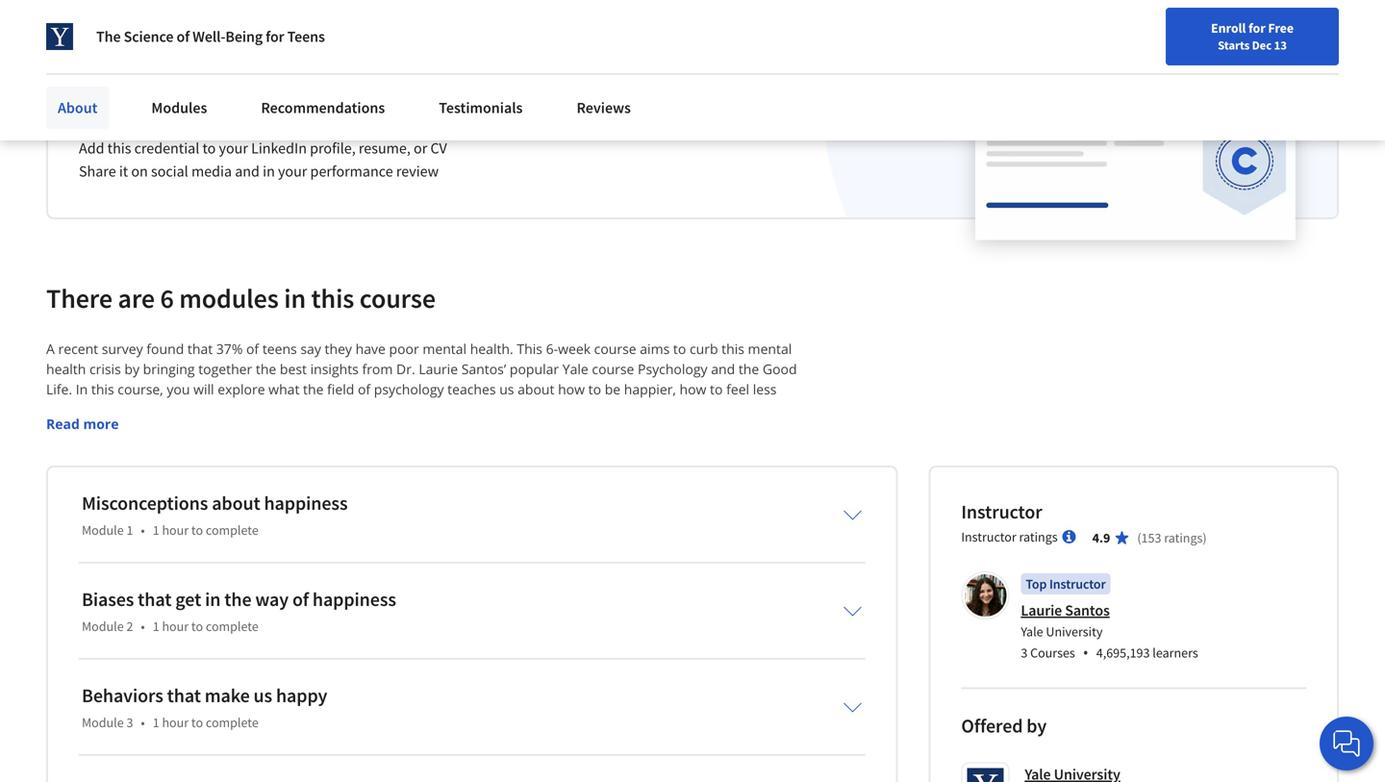 Task type: locate. For each thing, give the bounding box(es) containing it.
well-
[[193, 27, 226, 46]]

about down "popular"
[[518, 380, 555, 399]]

the right find
[[750, 441, 770, 459]]

there
[[46, 282, 113, 315]]

1 vertical spatial will
[[129, 421, 149, 439]]

2 horizontal spatial the
[[575, 421, 598, 439]]

resume,
[[359, 139, 411, 158]]

13
[[1274, 38, 1287, 53]]

complete up way
[[206, 522, 259, 539]]

37%
[[216, 340, 243, 358]]

2 vertical spatial instructor
[[1050, 576, 1106, 593]]

your down linkedin
[[278, 162, 307, 181]]

ratings
[[1019, 528, 1058, 546], [1164, 529, 1203, 547]]

0 horizontal spatial yale
[[563, 360, 589, 378]]

1 vertical spatial us
[[254, 684, 272, 708]]

happiness right way
[[313, 588, 396, 612]]

with
[[507, 400, 534, 419]]

1 vertical spatial module
[[82, 618, 124, 635]]

us right make on the bottom left of the page
[[254, 684, 272, 708]]

and right media
[[235, 162, 260, 181]]

complete inside biases that get in the way of happiness module 2 • 1 hour to complete
[[206, 618, 259, 635]]

complete down way
[[206, 618, 259, 635]]

3 for top
[[1021, 644, 1028, 662]]

instructor up santos
[[1050, 576, 1106, 593]]

about down habits.
[[212, 491, 260, 515]]

recent
[[58, 340, 98, 358]]

1 vertical spatial laurie
[[1021, 601, 1062, 620]]

1 horizontal spatial 3
[[1021, 644, 1028, 662]]

for right the being
[[266, 27, 284, 46]]

None search field
[[274, 12, 592, 51]]

laurie down top
[[1021, 601, 1062, 620]]

the science of well-being for teens
[[96, 27, 325, 46]]

the
[[256, 360, 276, 378], [739, 360, 759, 378], [303, 380, 324, 399], [750, 441, 770, 459], [224, 588, 252, 612]]

0 horizontal spatial laurie
[[419, 360, 458, 378]]

yale down week
[[563, 360, 589, 378]]

menu item
[[1018, 19, 1141, 82]]

happiness
[[264, 491, 348, 515], [313, 588, 396, 612]]

happiness down parents,
[[264, 491, 348, 515]]

0 vertical spatial us
[[500, 380, 514, 399]]

the left way
[[224, 588, 252, 612]]

0 horizontal spatial 3
[[126, 714, 133, 731]]

instructor up instructor ratings
[[961, 500, 1042, 524]]

offered by
[[961, 714, 1047, 738]]

they
[[325, 340, 352, 358]]

ratings up top
[[1019, 528, 1058, 546]]

2 vertical spatial module
[[82, 714, 124, 731]]

0 horizontal spatial mental
[[423, 340, 467, 358]]

1 mental from the left
[[423, 340, 467, 358]]

• down the university
[[1083, 642, 1089, 663]]

you up parents,
[[272, 421, 295, 439]]

credential
[[134, 139, 199, 158]]

instructor up laurie santos icon
[[961, 528, 1017, 546]]

1 vertical spatial 3
[[126, 714, 133, 731]]

complete down make on the bottom left of the page
[[206, 714, 259, 731]]

read more
[[46, 415, 119, 433]]

about link
[[46, 87, 109, 129]]

hour down the behaviors at the bottom left
[[162, 714, 189, 731]]

teens
[[287, 27, 325, 46]]

profile,
[[310, 139, 356, 158]]

0 vertical spatial hour
[[162, 522, 189, 539]]

2 mental from the left
[[748, 340, 792, 358]]

2 horizontal spatial you
[[722, 421, 745, 439]]

this up it
[[107, 139, 131, 158]]

hour
[[162, 522, 189, 539], [162, 618, 189, 635], [162, 714, 189, 731]]

biases that get in the way of happiness module 2 • 1 hour to complete
[[82, 588, 396, 635]]

1 horizontal spatial about
[[518, 380, 555, 399]]

1 vertical spatial complete
[[206, 618, 259, 635]]

3 left courses
[[1021, 644, 1028, 662]]

laurie inside a recent survey found that 37% of teens say they have poor mental health. this 6-week course aims to curb this mental health crisis by bringing together the best insights from dr. laurie santos' popular yale course psychology and the good life. in this course, you will explore what the field of psychology teaches us about how to be happier, how to feel less stressed, and how to thrive in high school and beyond. the lessons along with short weekly 'happiness homework' assignments will ultimately prepare you to put these scientific findings into practice. the ultimate goal is for you to feel better and build healthier habits. parents, teachers, and other professionals supporting teenagers may also find the course beneficial.
[[419, 360, 458, 378]]

hour inside biases that get in the way of happiness module 2 • 1 hour to complete
[[162, 618, 189, 635]]

us up with
[[500, 380, 514, 399]]

3 module from the top
[[82, 714, 124, 731]]

or
[[414, 139, 427, 158]]

earn a career certificate
[[79, 87, 350, 121]]

0 horizontal spatial will
[[129, 421, 149, 439]]

testimonials link
[[427, 87, 534, 129]]

into
[[490, 421, 514, 439]]

1 vertical spatial hour
[[162, 618, 189, 635]]

0 vertical spatial that
[[188, 340, 213, 358]]

3 inside the top instructor laurie santos yale university 3 courses • 4,695,193 learners
[[1021, 644, 1028, 662]]

0 vertical spatial complete
[[206, 522, 259, 539]]

short
[[537, 400, 571, 419]]

the down teens
[[256, 360, 276, 378]]

behaviors
[[82, 684, 163, 708]]

get
[[175, 588, 201, 612]]

aims
[[640, 340, 670, 358]]

for right is
[[700, 421, 719, 439]]

1 horizontal spatial yale
[[1021, 623, 1044, 640]]

in up teens
[[284, 282, 306, 315]]

module down the behaviors at the bottom left
[[82, 714, 124, 731]]

3 for behaviors
[[126, 714, 133, 731]]

this
[[107, 139, 131, 158], [311, 282, 354, 315], [722, 340, 745, 358], [91, 380, 114, 399]]

1 horizontal spatial will
[[193, 380, 214, 399]]

insights
[[310, 360, 359, 378]]

social
[[151, 162, 188, 181]]

your
[[219, 139, 248, 158], [278, 162, 307, 181]]

that left 37%
[[188, 340, 213, 358]]

2 complete from the top
[[206, 618, 259, 635]]

week
[[558, 340, 591, 358]]

of left well-
[[177, 27, 190, 46]]

3 hour from the top
[[162, 714, 189, 731]]

(
[[1137, 529, 1142, 547]]

chat with us image
[[1332, 728, 1362, 759]]

to inside behaviors that make us happy module 3 • 1 hour to complete
[[191, 714, 203, 731]]

feel up "homework'"
[[726, 380, 750, 399]]

to
[[203, 139, 216, 158], [673, 340, 686, 358], [588, 380, 601, 399], [710, 380, 723, 399], [164, 400, 177, 419], [299, 421, 312, 439], [749, 421, 762, 439], [191, 522, 203, 539], [191, 618, 203, 635], [191, 714, 203, 731]]

and
[[235, 162, 260, 181], [711, 360, 735, 378], [106, 400, 130, 419], [310, 400, 334, 419], [88, 441, 112, 459], [372, 441, 396, 459]]

1 inside biases that get in the way of happiness module 2 • 1 hour to complete
[[153, 618, 159, 635]]

in inside the add this credential to your linkedin profile, resume, or cv share it on social media and in your performance review
[[263, 162, 275, 181]]

may
[[663, 441, 689, 459]]

about inside a recent survey found that 37% of teens say they have poor mental health. this 6-week course aims to curb this mental health crisis by bringing together the best insights from dr. laurie santos' popular yale course psychology and the good life. in this course, you will explore what the field of psychology teaches us about how to be happier, how to feel less stressed, and how to thrive in high school and beyond. the lessons along with short weekly 'happiness homework' assignments will ultimately prepare you to put these scientific findings into practice. the ultimate goal is for you to feel better and build healthier habits. parents, teachers, and other professionals supporting teenagers may also find the course beneficial.
[[518, 380, 555, 399]]

1 vertical spatial by
[[1027, 714, 1047, 738]]

1 vertical spatial about
[[212, 491, 260, 515]]

how down course,
[[133, 400, 160, 419]]

1
[[126, 522, 133, 539], [153, 522, 159, 539], [153, 618, 159, 635], [153, 714, 159, 731]]

that left get
[[138, 588, 172, 612]]

hour down misconceptions
[[162, 522, 189, 539]]

explore
[[218, 380, 265, 399]]

to inside biases that get in the way of happiness module 2 • 1 hour to complete
[[191, 618, 203, 635]]

hour inside behaviors that make us happy module 3 • 1 hour to complete
[[162, 714, 189, 731]]

mental right the poor
[[423, 340, 467, 358]]

high
[[235, 400, 262, 419]]

module inside biases that get in the way of happiness module 2 • 1 hour to complete
[[82, 618, 124, 635]]

happier,
[[624, 380, 676, 399]]

• down misconceptions
[[141, 522, 145, 539]]

1 horizontal spatial us
[[500, 380, 514, 399]]

santos'
[[462, 360, 506, 378]]

about inside misconceptions about happiness module 1 • 1 hour to complete
[[212, 491, 260, 515]]

0 horizontal spatial for
[[266, 27, 284, 46]]

modules
[[151, 98, 207, 117]]

how
[[558, 380, 585, 399], [680, 380, 707, 399], [133, 400, 160, 419]]

the down weekly
[[575, 421, 598, 439]]

1 horizontal spatial feel
[[765, 421, 788, 439]]

dec
[[1252, 38, 1272, 53]]

that for make
[[167, 684, 201, 708]]

hour down get
[[162, 618, 189, 635]]

and down scientific
[[372, 441, 396, 459]]

lessons
[[419, 400, 465, 419]]

to inside misconceptions about happiness module 1 • 1 hour to complete
[[191, 522, 203, 539]]

you up find
[[722, 421, 745, 439]]

course
[[360, 282, 436, 315], [594, 340, 637, 358], [592, 360, 634, 378], [46, 461, 88, 479]]

a
[[46, 340, 55, 358]]

course down better
[[46, 461, 88, 479]]

this inside the add this credential to your linkedin profile, resume, or cv share it on social media and in your performance review
[[107, 139, 131, 158]]

0 vertical spatial about
[[518, 380, 555, 399]]

0 horizontal spatial by
[[124, 360, 140, 378]]

0 horizontal spatial how
[[133, 400, 160, 419]]

beyond.
[[338, 400, 389, 419]]

1 horizontal spatial for
[[700, 421, 719, 439]]

2 vertical spatial that
[[167, 684, 201, 708]]

in inside a recent survey found that 37% of teens say they have poor mental health. this 6-week course aims to curb this mental health crisis by bringing together the best insights from dr. laurie santos' popular yale course psychology and the good life. in this course, you will explore what the field of psychology teaches us about how to be happier, how to feel less stressed, and how to thrive in high school and beyond. the lessons along with short weekly 'happiness homework' assignments will ultimately prepare you to put these scientific findings into practice. the ultimate goal is for you to feel better and build healthier habits. parents, teachers, and other professionals supporting teenagers may also find the course beneficial.
[[220, 400, 232, 419]]

2 hour from the top
[[162, 618, 189, 635]]

0 horizontal spatial us
[[254, 684, 272, 708]]

poor
[[389, 340, 419, 358]]

how up the short
[[558, 380, 585, 399]]

1 complete from the top
[[206, 522, 259, 539]]

1 horizontal spatial mental
[[748, 340, 792, 358]]

0 horizontal spatial feel
[[726, 380, 750, 399]]

1 hour from the top
[[162, 522, 189, 539]]

best
[[280, 360, 307, 378]]

add this credential to your linkedin profile, resume, or cv share it on social media and in your performance review
[[79, 139, 447, 181]]

• inside biases that get in the way of happiness module 2 • 1 hour to complete
[[141, 618, 145, 635]]

1 vertical spatial that
[[138, 588, 172, 612]]

happiness inside misconceptions about happiness module 1 • 1 hour to complete
[[264, 491, 348, 515]]

mental up good on the right top of the page
[[748, 340, 792, 358]]

0 horizontal spatial the
[[96, 27, 121, 46]]

of right way
[[292, 588, 309, 612]]

0 vertical spatial happiness
[[264, 491, 348, 515]]

enroll
[[1211, 19, 1246, 37]]

the inside biases that get in the way of happiness module 2 • 1 hour to complete
[[224, 588, 252, 612]]

• right 2
[[141, 618, 145, 635]]

by up course,
[[124, 360, 140, 378]]

laurie right 'dr.'
[[419, 360, 458, 378]]

happy
[[276, 684, 327, 708]]

module left 2
[[82, 618, 124, 635]]

for up dec on the top of the page
[[1249, 19, 1266, 37]]

laurie inside the top instructor laurie santos yale university 3 courses • 4,695,193 learners
[[1021, 601, 1062, 620]]

0 horizontal spatial about
[[212, 491, 260, 515]]

1 module from the top
[[82, 522, 124, 539]]

how down psychology
[[680, 380, 707, 399]]

together
[[198, 360, 252, 378]]

2 vertical spatial hour
[[162, 714, 189, 731]]

misconceptions about happiness module 1 • 1 hour to complete
[[82, 491, 348, 539]]

the up scientific
[[392, 400, 415, 419]]

that inside behaviors that make us happy module 3 • 1 hour to complete
[[167, 684, 201, 708]]

instructor for instructor ratings
[[961, 528, 1017, 546]]

1 horizontal spatial the
[[392, 400, 415, 419]]

will up thrive
[[193, 380, 214, 399]]

certificate
[[234, 87, 350, 121]]

1 horizontal spatial how
[[558, 380, 585, 399]]

2 module from the top
[[82, 618, 124, 635]]

that for get
[[138, 588, 172, 612]]

a recent survey found that 37% of teens say they have poor mental health. this 6-week course aims to curb this mental health crisis by bringing together the best insights from dr. laurie santos' popular yale course psychology and the good life. in this course, you will explore what the field of psychology teaches us about how to be happier, how to feel less stressed, and how to thrive in high school and beyond. the lessons along with short weekly 'happiness homework' assignments will ultimately prepare you to put these scientific findings into practice. the ultimate goal is for you to feel better and build healthier habits. parents, teachers, and other professionals supporting teenagers may also find the course beneficial.
[[46, 340, 801, 479]]

learners
[[1153, 644, 1199, 662]]

• down the behaviors at the bottom left
[[141, 714, 145, 731]]

the up the less
[[739, 360, 759, 378]]

about
[[518, 380, 555, 399], [212, 491, 260, 515]]

1 horizontal spatial laurie
[[1021, 601, 1062, 620]]

1 vertical spatial instructor
[[961, 528, 1017, 546]]

1 horizontal spatial ratings
[[1164, 529, 1203, 547]]

in down linkedin
[[263, 162, 275, 181]]

of inside biases that get in the way of happiness module 2 • 1 hour to complete
[[292, 588, 309, 612]]

3 down the behaviors at the bottom left
[[126, 714, 133, 731]]

3 inside behaviors that make us happy module 3 • 1 hour to complete
[[126, 714, 133, 731]]

and down course,
[[106, 400, 130, 419]]

in right get
[[205, 588, 221, 612]]

will up build
[[129, 421, 149, 439]]

2 horizontal spatial for
[[1249, 19, 1266, 37]]

2 vertical spatial complete
[[206, 714, 259, 731]]

0 vertical spatial by
[[124, 360, 140, 378]]

your up media
[[219, 139, 248, 158]]

0 vertical spatial instructor
[[961, 500, 1042, 524]]

yale up courses
[[1021, 623, 1044, 640]]

linkedin
[[251, 139, 307, 158]]

of
[[177, 27, 190, 46], [246, 340, 259, 358], [358, 380, 371, 399], [292, 588, 309, 612]]

feel down the less
[[765, 421, 788, 439]]

0 vertical spatial module
[[82, 522, 124, 539]]

by right offered on the bottom right
[[1027, 714, 1047, 738]]

0 horizontal spatial your
[[219, 139, 248, 158]]

module inside misconceptions about happiness module 1 • 1 hour to complete
[[82, 522, 124, 539]]

0 vertical spatial 3
[[1021, 644, 1028, 662]]

3
[[1021, 644, 1028, 662], [126, 714, 133, 731]]

health
[[46, 360, 86, 378]]

4.9
[[1093, 529, 1111, 547]]

you down bringing
[[167, 380, 190, 399]]

ultimate
[[601, 421, 654, 439]]

practice.
[[518, 421, 571, 439]]

ratings right 153
[[1164, 529, 1203, 547]]

in left high
[[220, 400, 232, 419]]

the left the "science"
[[96, 27, 121, 46]]

course left aims
[[594, 340, 637, 358]]

that
[[188, 340, 213, 358], [138, 588, 172, 612], [167, 684, 201, 708]]

of right 37%
[[246, 340, 259, 358]]

the left field
[[303, 380, 324, 399]]

• inside the top instructor laurie santos yale university 3 courses • 4,695,193 learners
[[1083, 642, 1089, 663]]

laurie santos image
[[964, 575, 1007, 617]]

0 vertical spatial yale
[[563, 360, 589, 378]]

0 vertical spatial laurie
[[419, 360, 458, 378]]

will
[[193, 380, 214, 399], [129, 421, 149, 439]]

other
[[399, 441, 433, 459]]

1 horizontal spatial your
[[278, 162, 307, 181]]

1 vertical spatial yale
[[1021, 623, 1044, 640]]

course up be
[[592, 360, 634, 378]]

2 horizontal spatial how
[[680, 380, 707, 399]]

1 vertical spatial the
[[392, 400, 415, 419]]

have
[[356, 340, 386, 358]]

3 complete from the top
[[206, 714, 259, 731]]

course up the poor
[[360, 282, 436, 315]]

goal
[[657, 421, 684, 439]]

that inside biases that get in the way of happiness module 2 • 1 hour to complete
[[138, 588, 172, 612]]

that left make on the bottom left of the page
[[167, 684, 201, 708]]

1 vertical spatial happiness
[[313, 588, 396, 612]]

and up the put
[[310, 400, 334, 419]]

module down misconceptions
[[82, 522, 124, 539]]



Task type: vqa. For each thing, say whether or not it's contained in the screenshot.
careers link
no



Task type: describe. For each thing, give the bounding box(es) containing it.
school
[[266, 400, 307, 419]]

1 inside behaviors that make us happy module 3 • 1 hour to complete
[[153, 714, 159, 731]]

crisis
[[89, 360, 121, 378]]

teachers,
[[311, 441, 368, 459]]

reviews
[[577, 98, 631, 117]]

what
[[269, 380, 300, 399]]

thrive
[[180, 400, 216, 419]]

along
[[469, 400, 504, 419]]

coursera image
[[23, 16, 145, 46]]

• inside misconceptions about happiness module 1 • 1 hour to complete
[[141, 522, 145, 539]]

0 horizontal spatial ratings
[[1019, 528, 1058, 546]]

show notifications image
[[1162, 24, 1185, 47]]

top
[[1026, 576, 1047, 593]]

us inside a recent survey found that 37% of teens say they have poor mental health. this 6-week course aims to curb this mental health crisis by bringing together the best insights from dr. laurie santos' popular yale course psychology and the good life. in this course, you will explore what the field of psychology teaches us about how to be happier, how to feel less stressed, and how to thrive in high school and beyond. the lessons along with short weekly 'happiness homework' assignments will ultimately prepare you to put these scientific findings into practice. the ultimate goal is for you to feel better and build healthier habits. parents, teachers, and other professionals supporting teenagers may also find the course beneficial.
[[500, 380, 514, 399]]

that inside a recent survey found that 37% of teens say they have poor mental health. this 6-week course aims to curb this mental health crisis by bringing together the best insights from dr. laurie santos' popular yale course psychology and the good life. in this course, you will explore what the field of psychology teaches us about how to be happier, how to feel less stressed, and how to thrive in high school and beyond. the lessons along with short weekly 'happiness homework' assignments will ultimately prepare you to put these scientific findings into practice. the ultimate goal is for you to feel better and build healthier habits. parents, teachers, and other professionals supporting teenagers may also find the course beneficial.
[[188, 340, 213, 358]]

yale university image
[[46, 23, 73, 50]]

build
[[116, 441, 147, 459]]

complete inside behaviors that make us happy module 3 • 1 hour to complete
[[206, 714, 259, 731]]

behaviors that make us happy module 3 • 1 hour to complete
[[82, 684, 327, 731]]

starts
[[1218, 38, 1250, 53]]

coursera career certificate image
[[976, 33, 1296, 239]]

instructor inside the top instructor laurie santos yale university 3 courses • 4,695,193 learners
[[1050, 576, 1106, 593]]

for inside enroll for free starts dec 13
[[1249, 19, 1266, 37]]

teens
[[262, 340, 297, 358]]

performance
[[310, 162, 393, 181]]

of up beyond. at the bottom left
[[358, 380, 371, 399]]

put
[[315, 421, 337, 439]]

for inside a recent survey found that 37% of teens say they have poor mental health. this 6-week course aims to curb this mental health crisis by bringing together the best insights from dr. laurie santos' popular yale course psychology and the good life. in this course, you will explore what the field of psychology teaches us about how to be happier, how to feel less stressed, and how to thrive in high school and beyond. the lessons along with short weekly 'happiness homework' assignments will ultimately prepare you to put these scientific findings into practice. the ultimate goal is for you to feel better and build healthier habits. parents, teachers, and other professionals supporting teenagers may also find the course beneficial.
[[700, 421, 719, 439]]

weekly
[[574, 400, 617, 419]]

health.
[[470, 340, 514, 358]]

misconceptions
[[82, 491, 208, 515]]

and down "assignments"
[[88, 441, 112, 459]]

1 horizontal spatial you
[[272, 421, 295, 439]]

by inside a recent survey found that 37% of teens say they have poor mental health. this 6-week course aims to curb this mental health crisis by bringing together the best insights from dr. laurie santos' popular yale course psychology and the good life. in this course, you will explore what the field of psychology teaches us about how to be happier, how to feel less stressed, and how to thrive in high school and beyond. the lessons along with short weekly 'happiness homework' assignments will ultimately prepare you to put these scientific findings into practice. the ultimate goal is for you to feel better and build healthier habits. parents, teachers, and other professionals supporting teenagers may also find the course beneficial.
[[124, 360, 140, 378]]

6-
[[546, 340, 558, 358]]

way
[[255, 588, 289, 612]]

this down crisis
[[91, 380, 114, 399]]

( 153 ratings )
[[1137, 529, 1207, 547]]

in
[[76, 380, 88, 399]]

free
[[1268, 19, 1294, 37]]

read
[[46, 415, 80, 433]]

'happiness
[[620, 400, 687, 419]]

hour inside misconceptions about happiness module 1 • 1 hour to complete
[[162, 522, 189, 539]]

it
[[119, 162, 128, 181]]

homework'
[[691, 400, 761, 419]]

and inside the add this credential to your linkedin profile, resume, or cv share it on social media and in your performance review
[[235, 162, 260, 181]]

2 vertical spatial the
[[575, 421, 598, 439]]

0 vertical spatial your
[[219, 139, 248, 158]]

survey
[[102, 340, 143, 358]]

reviews link
[[565, 87, 643, 129]]

santos
[[1065, 601, 1110, 620]]

in inside biases that get in the way of happiness module 2 • 1 hour to complete
[[205, 588, 221, 612]]

about
[[58, 98, 98, 117]]

2
[[126, 618, 133, 635]]

and down curb
[[711, 360, 735, 378]]

parents,
[[256, 441, 307, 459]]

share
[[79, 162, 116, 181]]

this right curb
[[722, 340, 745, 358]]

1 vertical spatial feel
[[765, 421, 788, 439]]

0 vertical spatial the
[[96, 27, 121, 46]]

recommendations link
[[250, 87, 397, 129]]

0 horizontal spatial you
[[167, 380, 190, 399]]

this up they
[[311, 282, 354, 315]]

also
[[693, 441, 718, 459]]

career
[[156, 87, 229, 121]]

0 vertical spatial feel
[[726, 380, 750, 399]]

instructor ratings
[[961, 528, 1058, 546]]

yale inside a recent survey found that 37% of teens say they have poor mental health. this 6-week course aims to curb this mental health crisis by bringing together the best insights from dr. laurie santos' popular yale course psychology and the good life. in this course, you will explore what the field of psychology teaches us about how to be happier, how to feel less stressed, and how to thrive in high school and beyond. the lessons along with short weekly 'happiness homework' assignments will ultimately prepare you to put these scientific findings into practice. the ultimate goal is for you to feel better and build healthier habits. parents, teachers, and other professionals supporting teenagers may also find the course beneficial.
[[563, 360, 589, 378]]

review
[[396, 162, 439, 181]]

• inside behaviors that make us happy module 3 • 1 hour to complete
[[141, 714, 145, 731]]

to inside the add this credential to your linkedin profile, resume, or cv share it on social media and in your performance review
[[203, 139, 216, 158]]

happiness inside biases that get in the way of happiness module 2 • 1 hour to complete
[[313, 588, 396, 612]]

cv
[[430, 139, 447, 158]]

life.
[[46, 380, 72, 399]]

habits.
[[210, 441, 253, 459]]

)
[[1203, 529, 1207, 547]]

complete inside misconceptions about happiness module 1 • 1 hour to complete
[[206, 522, 259, 539]]

6
[[160, 282, 174, 315]]

teenagers
[[597, 441, 659, 459]]

beneficial.
[[92, 461, 156, 479]]

course,
[[118, 380, 163, 399]]

professionals
[[437, 441, 521, 459]]

laurie santos link
[[1021, 601, 1110, 620]]

a
[[137, 87, 151, 121]]

less
[[753, 380, 777, 399]]

psychology
[[374, 380, 444, 399]]

dr.
[[396, 360, 415, 378]]

1 horizontal spatial by
[[1027, 714, 1047, 738]]

0 vertical spatial will
[[193, 380, 214, 399]]

biases
[[82, 588, 134, 612]]

bringing
[[143, 360, 195, 378]]

prepare
[[219, 421, 269, 439]]

modules
[[179, 282, 279, 315]]

be
[[605, 380, 621, 399]]

us inside behaviors that make us happy module 3 • 1 hour to complete
[[254, 684, 272, 708]]

enroll for free starts dec 13
[[1211, 19, 1294, 53]]

university
[[1046, 623, 1103, 640]]

field
[[327, 380, 354, 399]]

this
[[517, 340, 543, 358]]

earn
[[79, 87, 132, 121]]

read more button
[[46, 414, 119, 434]]

are
[[118, 282, 155, 315]]

these
[[340, 421, 375, 439]]

on
[[131, 162, 148, 181]]

is
[[687, 421, 697, 439]]

1 vertical spatial your
[[278, 162, 307, 181]]

better
[[46, 441, 85, 459]]

add
[[79, 139, 104, 158]]

supporting
[[524, 441, 593, 459]]

science
[[124, 27, 174, 46]]

top instructor laurie santos yale university 3 courses • 4,695,193 learners
[[1021, 576, 1199, 663]]

module inside behaviors that make us happy module 3 • 1 hour to complete
[[82, 714, 124, 731]]

healthier
[[151, 441, 207, 459]]

more
[[83, 415, 119, 433]]

instructor for instructor
[[961, 500, 1042, 524]]

yale inside the top instructor laurie santos yale university 3 courses • 4,695,193 learners
[[1021, 623, 1044, 640]]

say
[[301, 340, 321, 358]]

findings
[[436, 421, 486, 439]]

being
[[226, 27, 263, 46]]

make
[[205, 684, 250, 708]]



